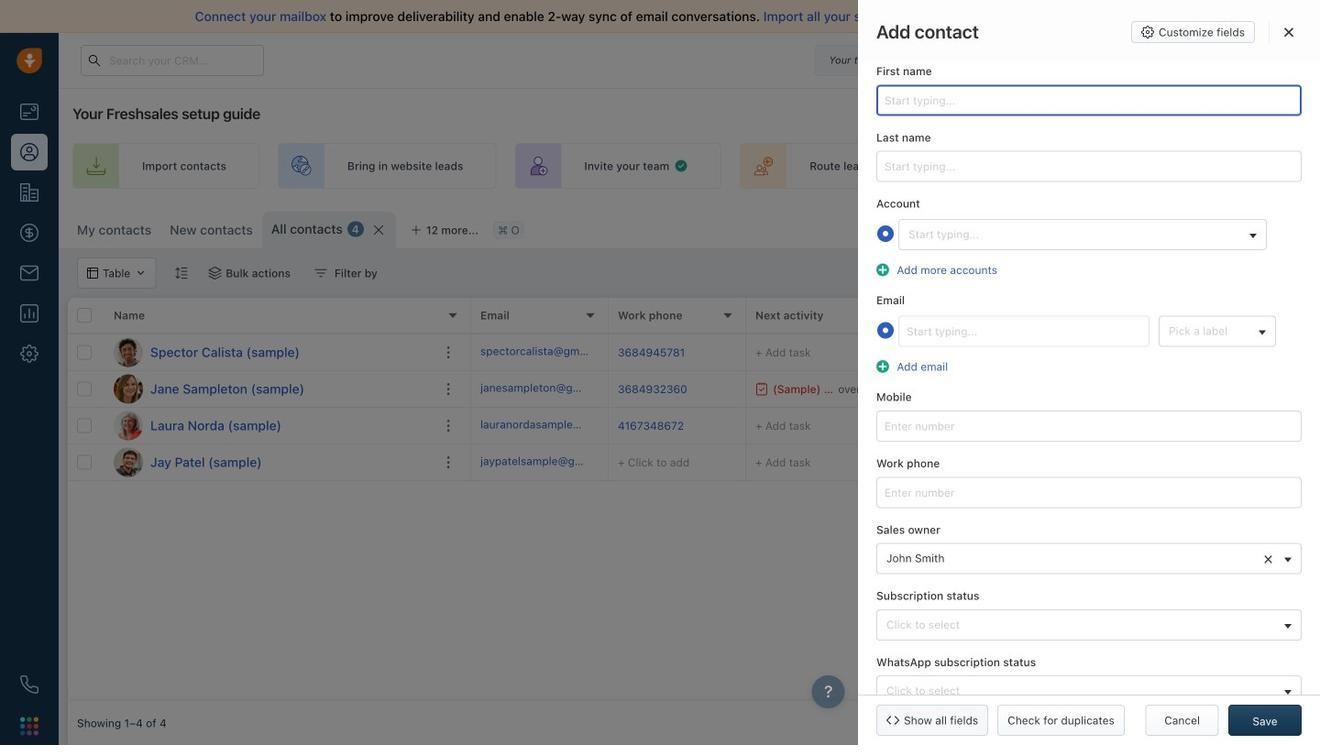 Task type: describe. For each thing, give the bounding box(es) containing it.
close image
[[1285, 27, 1294, 38]]

Start typing... email field
[[899, 316, 1150, 347]]

freshworks switcher image
[[20, 718, 39, 736]]

2 vertical spatial container_wx8msf4aqz5i3rn1 image
[[756, 383, 769, 396]]

l image
[[114, 411, 143, 441]]

phone element
[[11, 667, 48, 704]]

Start typing... text field
[[877, 151, 1303, 182]]

1 j image from the top
[[114, 375, 143, 404]]

s image
[[114, 338, 143, 367]]

0 vertical spatial container_wx8msf4aqz5i3rn1 image
[[674, 159, 689, 173]]

what's new image
[[1190, 53, 1203, 66]]

Search your CRM... text field
[[81, 45, 264, 76]]



Task type: locate. For each thing, give the bounding box(es) containing it.
1 horizontal spatial container_wx8msf4aqz5i3rn1 image
[[674, 159, 689, 173]]

press space to select this row. row
[[68, 335, 471, 371], [471, 335, 1321, 371], [68, 371, 471, 408], [471, 371, 1321, 408], [68, 408, 471, 445], [471, 408, 1321, 445], [68, 445, 471, 482], [471, 445, 1321, 482]]

Enter number text field
[[877, 477, 1303, 508]]

2 horizontal spatial container_wx8msf4aqz5i3rn1 image
[[756, 383, 769, 396]]

cell
[[1297, 335, 1321, 371], [1022, 371, 1159, 407], [1159, 371, 1297, 407], [1297, 371, 1321, 407]]

row
[[68, 298, 471, 335]]

container_wx8msf4aqz5i3rn1 image
[[674, 159, 689, 173], [208, 267, 221, 280], [756, 383, 769, 396]]

1 row group from the left
[[68, 335, 471, 482]]

j image down s image
[[114, 375, 143, 404]]

1 vertical spatial j image
[[114, 448, 143, 477]]

phone image
[[20, 676, 39, 694]]

dialog
[[859, 0, 1321, 746]]

grid
[[68, 298, 1321, 702]]

0 horizontal spatial container_wx8msf4aqz5i3rn1 image
[[208, 267, 221, 280]]

1 vertical spatial container_wx8msf4aqz5i3rn1 image
[[208, 267, 221, 280]]

0 vertical spatial j image
[[114, 375, 143, 404]]

Start typing... text field
[[877, 85, 1303, 116]]

send email image
[[1149, 55, 1162, 67]]

2 row group from the left
[[471, 335, 1321, 482]]

Enter number text field
[[877, 411, 1303, 442]]

j image
[[114, 375, 143, 404], [114, 448, 143, 477]]

row group
[[68, 335, 471, 482], [471, 335, 1321, 482]]

container_wx8msf4aqz5i3rn1 image
[[930, 221, 943, 234], [315, 267, 327, 280], [1173, 346, 1186, 359], [1173, 420, 1186, 432]]

j image down 'l' image
[[114, 448, 143, 477]]

2 j image from the top
[[114, 448, 143, 477]]



Task type: vqa. For each thing, say whether or not it's contained in the screenshot.
Search field
no



